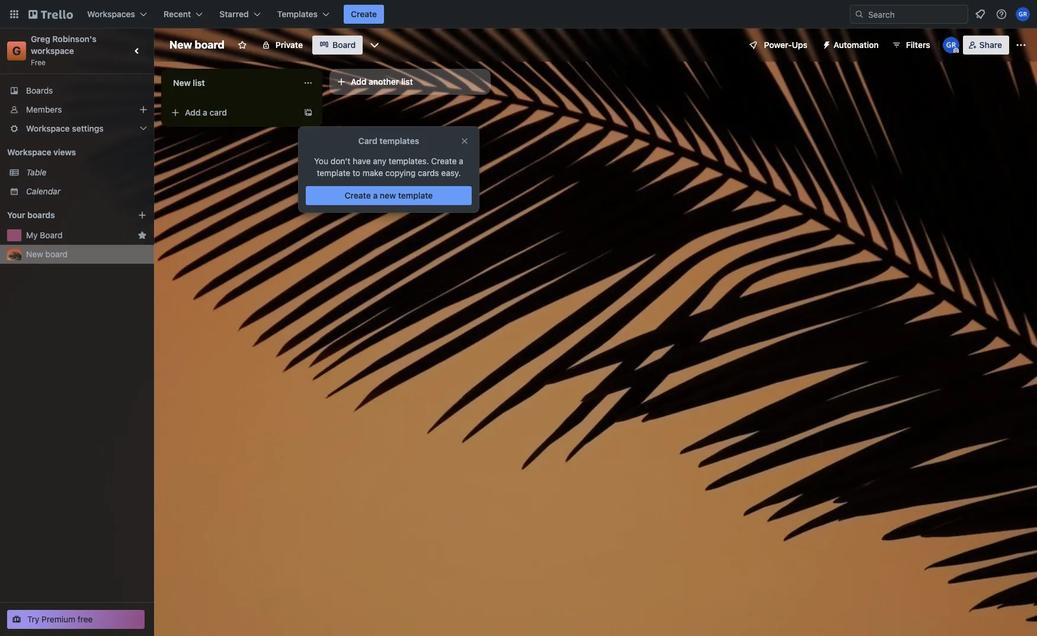 Task type: vqa. For each thing, say whether or not it's contained in the screenshot.
Archive's all
no



Task type: locate. For each thing, give the bounding box(es) containing it.
list inside button
[[401, 76, 413, 87]]

list right another
[[401, 76, 413, 87]]

1 vertical spatial a
[[459, 156, 464, 166]]

add for add another list
[[351, 76, 367, 87]]

0 horizontal spatial new board
[[26, 249, 68, 259]]

settings
[[72, 123, 104, 133]]

workspace
[[26, 123, 70, 133], [7, 147, 51, 157]]

workspace for workspace views
[[7, 147, 51, 157]]

1 vertical spatial workspace
[[7, 147, 51, 157]]

1 vertical spatial board
[[45, 249, 68, 259]]

0 vertical spatial workspace
[[26, 123, 70, 133]]

new for new board link
[[26, 249, 43, 259]]

0 horizontal spatial list
[[193, 78, 205, 88]]

automation button
[[817, 36, 886, 55]]

workspace navigation collapse icon image
[[129, 43, 146, 59]]

share button
[[963, 36, 1009, 55]]

list
[[401, 76, 413, 87], [193, 78, 205, 88]]

workspace settings button
[[0, 119, 154, 138]]

any
[[373, 156, 387, 166]]

create
[[351, 9, 377, 19], [431, 156, 457, 166], [345, 190, 371, 200]]

create up customize views icon
[[351, 9, 377, 19]]

create for create a new template
[[345, 190, 371, 200]]

board right my
[[40, 230, 63, 240]]

board down my board
[[45, 249, 68, 259]]

0 vertical spatial a
[[203, 107, 207, 117]]

2 vertical spatial a
[[373, 190, 378, 200]]

new inside text field
[[173, 78, 191, 88]]

workspace down members
[[26, 123, 70, 133]]

private
[[276, 40, 303, 50]]

workspace settings
[[26, 123, 104, 133]]

0 horizontal spatial template
[[317, 168, 350, 178]]

a
[[203, 107, 207, 117], [459, 156, 464, 166], [373, 190, 378, 200]]

primary element
[[0, 0, 1037, 28]]

new up add a card
[[173, 78, 191, 88]]

1 vertical spatial board
[[40, 230, 63, 240]]

0 vertical spatial template
[[317, 168, 350, 178]]

template down cards
[[398, 190, 433, 200]]

members
[[26, 104, 62, 114]]

calendar
[[26, 186, 60, 196]]

2 vertical spatial create
[[345, 190, 371, 200]]

board inside text field
[[195, 39, 225, 51]]

1 horizontal spatial board
[[333, 40, 356, 50]]

1 horizontal spatial list
[[401, 76, 413, 87]]

create a new template button
[[306, 186, 472, 205]]

add
[[351, 76, 367, 87], [185, 107, 201, 117]]

workspace inside 'popup button'
[[26, 123, 70, 133]]

my
[[26, 230, 38, 240]]

search image
[[855, 9, 864, 19]]

new down my
[[26, 249, 43, 259]]

1 vertical spatial new
[[173, 78, 191, 88]]

add another list button
[[330, 69, 491, 95]]

new board
[[170, 39, 225, 51], [26, 249, 68, 259]]

2 horizontal spatial a
[[459, 156, 464, 166]]

1 vertical spatial add
[[185, 107, 201, 117]]

list up add a card
[[193, 78, 205, 88]]

board
[[333, 40, 356, 50], [40, 230, 63, 240]]

try premium free button
[[7, 610, 145, 629]]

0 vertical spatial board
[[333, 40, 356, 50]]

create inside button
[[345, 190, 371, 200]]

free
[[78, 614, 93, 624]]

board inside button
[[40, 230, 63, 240]]

ups
[[792, 40, 808, 50]]

templates button
[[270, 5, 337, 24]]

robinson's
[[52, 34, 97, 44]]

1 horizontal spatial template
[[398, 190, 433, 200]]

1 vertical spatial create
[[431, 156, 457, 166]]

a inside button
[[203, 107, 207, 117]]

create inside button
[[351, 9, 377, 19]]

0 vertical spatial new board
[[170, 39, 225, 51]]

board left star or unstar board icon at the left
[[195, 39, 225, 51]]

template inside button
[[398, 190, 433, 200]]

my board button
[[26, 229, 133, 241]]

a inside button
[[373, 190, 378, 200]]

add a card button
[[166, 103, 299, 122]]

workspace up table
[[7, 147, 51, 157]]

0 vertical spatial board
[[195, 39, 225, 51]]

a up easy. on the left of page
[[459, 156, 464, 166]]

power-
[[764, 40, 792, 50]]

calendar link
[[26, 186, 147, 197]]

starred
[[220, 9, 249, 19]]

create up easy. on the left of page
[[431, 156, 457, 166]]

table link
[[26, 167, 147, 178]]

0 vertical spatial create
[[351, 9, 377, 19]]

0 vertical spatial add
[[351, 76, 367, 87]]

add left another
[[351, 76, 367, 87]]

0 horizontal spatial board
[[40, 230, 63, 240]]

0 horizontal spatial a
[[203, 107, 207, 117]]

a left card
[[203, 107, 207, 117]]

new board link
[[26, 248, 147, 260]]

1 horizontal spatial board
[[195, 39, 225, 51]]

templates.
[[389, 156, 429, 166]]

add inside button
[[185, 107, 201, 117]]

1 vertical spatial new board
[[26, 249, 68, 259]]

New list text field
[[166, 74, 296, 92]]

boards
[[26, 85, 53, 95]]

my board
[[26, 230, 63, 240]]

to
[[353, 168, 360, 178]]

have
[[353, 156, 371, 166]]

power-ups button
[[741, 36, 815, 55]]

0 notifications image
[[973, 7, 988, 21]]

add another list
[[351, 76, 413, 87]]

new board inside board name text field
[[170, 39, 225, 51]]

board left customize views icon
[[333, 40, 356, 50]]

new inside board name text field
[[170, 39, 192, 51]]

create button
[[344, 5, 384, 24]]

create down to
[[345, 190, 371, 200]]

new down recent popup button
[[170, 39, 192, 51]]

1 horizontal spatial a
[[373, 190, 378, 200]]

1 horizontal spatial new board
[[170, 39, 225, 51]]

greg robinson's workspace free
[[31, 34, 99, 67]]

show menu image
[[1015, 39, 1027, 51]]

template down don't
[[317, 168, 350, 178]]

list inside text field
[[193, 78, 205, 88]]

1 horizontal spatial add
[[351, 76, 367, 87]]

0 vertical spatial new
[[170, 39, 192, 51]]

1 vertical spatial template
[[398, 190, 433, 200]]

make
[[363, 168, 383, 178]]

create for create
[[351, 9, 377, 19]]

share
[[980, 40, 1002, 50]]

greg
[[31, 34, 50, 44]]

0 horizontal spatial add
[[185, 107, 201, 117]]

greg robinson's workspace link
[[31, 34, 99, 56]]

Search field
[[864, 5, 968, 23]]

create from template… image
[[303, 108, 313, 117]]

new
[[380, 190, 396, 200]]

templates
[[380, 136, 419, 146]]

add left card
[[185, 107, 201, 117]]

new
[[170, 39, 192, 51], [173, 78, 191, 88], [26, 249, 43, 259]]

new board down my board
[[26, 249, 68, 259]]

try premium free
[[27, 614, 93, 624]]

0 horizontal spatial board
[[45, 249, 68, 259]]

new board down recent popup button
[[170, 39, 225, 51]]

add inside button
[[351, 76, 367, 87]]

2 vertical spatial new
[[26, 249, 43, 259]]

a for create a new template
[[373, 190, 378, 200]]

template
[[317, 168, 350, 178], [398, 190, 433, 200]]

a left the new
[[373, 190, 378, 200]]

board
[[195, 39, 225, 51], [45, 249, 68, 259]]

you don't have any templates. create a template to make copying cards easy.
[[314, 156, 464, 178]]



Task type: describe. For each thing, give the bounding box(es) containing it.
template inside you don't have any templates. create a template to make copying cards easy.
[[317, 168, 350, 178]]

recent button
[[157, 5, 210, 24]]

back to home image
[[28, 5, 73, 24]]

templates
[[277, 9, 318, 19]]

card templates
[[358, 136, 419, 146]]

switch to… image
[[8, 8, 20, 20]]

this member is an admin of this board. image
[[954, 48, 959, 53]]

free
[[31, 58, 46, 67]]

workspace views
[[7, 147, 76, 157]]

new list
[[173, 78, 205, 88]]

card
[[358, 136, 377, 146]]

you
[[314, 156, 328, 166]]

try
[[27, 614, 39, 624]]

private button
[[254, 36, 310, 55]]

your boards
[[7, 210, 55, 220]]

g
[[12, 44, 21, 57]]

card
[[210, 107, 227, 117]]

automation
[[834, 40, 879, 50]]

power-ups
[[764, 40, 808, 50]]

boards
[[27, 210, 55, 220]]

workspaces
[[87, 9, 135, 19]]

a for add a card
[[203, 107, 207, 117]]

board link
[[312, 36, 363, 55]]

greg robinson (gregrobinson96) image
[[1016, 7, 1030, 21]]

boards link
[[0, 81, 154, 100]]

star or unstar board image
[[238, 40, 247, 50]]

add for add a card
[[185, 107, 201, 117]]

Board name text field
[[164, 36, 230, 55]]

premium
[[42, 614, 75, 624]]

workspace
[[31, 46, 74, 56]]

filters
[[906, 40, 930, 50]]

recent
[[164, 9, 191, 19]]

add a card
[[185, 107, 227, 117]]

members link
[[0, 100, 154, 119]]

workspace for workspace settings
[[26, 123, 70, 133]]

cards
[[418, 168, 439, 178]]

add board image
[[138, 210, 147, 220]]

another
[[369, 76, 399, 87]]

sm image
[[817, 36, 834, 52]]

new for new list text field
[[173, 78, 191, 88]]

filters button
[[888, 36, 934, 55]]

your boards with 2 items element
[[7, 208, 120, 222]]

starred icon image
[[138, 231, 147, 240]]

greg robinson (gregrobinson96) image
[[943, 37, 960, 53]]

create a new template
[[345, 190, 433, 200]]

open information menu image
[[996, 8, 1008, 20]]

workspaces button
[[80, 5, 154, 24]]

views
[[53, 147, 76, 157]]

g link
[[7, 41, 26, 60]]

a inside you don't have any templates. create a template to make copying cards easy.
[[459, 156, 464, 166]]

your
[[7, 210, 25, 220]]

don't
[[331, 156, 351, 166]]

table
[[26, 167, 47, 177]]

starred button
[[212, 5, 268, 24]]

customize views image
[[369, 39, 381, 51]]

copying
[[385, 168, 416, 178]]

easy.
[[441, 168, 461, 178]]

close popover image
[[460, 136, 469, 146]]

create inside you don't have any templates. create a template to make copying cards easy.
[[431, 156, 457, 166]]



